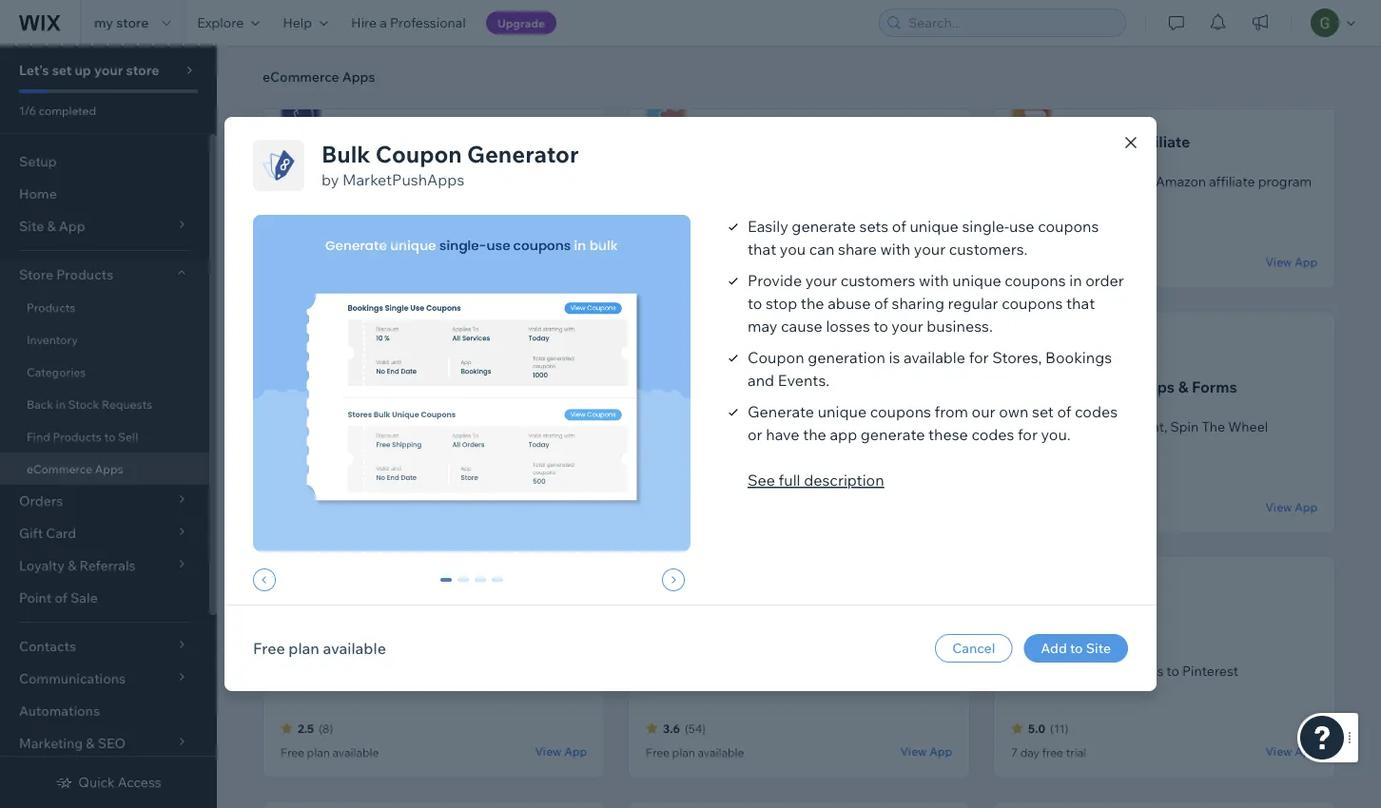 Task type: locate. For each thing, give the bounding box(es) containing it.
store down my store
[[126, 62, 159, 78]]

(252) 3 day free trial
[[281, 232, 356, 270]]

0 horizontal spatial use
[[383, 418, 405, 435]]

stop left coupon
[[468, 418, 496, 435]]

of inside sidebar element
[[55, 590, 67, 606]]

use left coupons,
[[383, 418, 405, 435]]

available inside 4.8 (40) free plan available
[[332, 500, 379, 515]]

products inside "popup button"
[[56, 266, 113, 283]]

store products button
[[0, 259, 209, 291]]

1 horizontal spatial for
[[1018, 425, 1038, 444]]

your down sharing
[[892, 317, 923, 336]]

available down (40)
[[332, 500, 379, 515]]

day for zonify - amazon affiliate
[[1020, 255, 1040, 270]]

bulk coupon generator icon image
[[253, 140, 304, 191], [281, 330, 321, 370]]

set left up
[[52, 62, 72, 78]]

view for view app button corresponding to popify sales popup & discounts icon
[[535, 255, 562, 269]]

(11)
[[1050, 722, 1069, 736]]

available down (259)
[[698, 500, 744, 515]]

1 vertical spatial unique
[[952, 271, 1001, 290]]

marketpushapps for bulk coupon generator by marketpushapps generate single-use coupons, stop coupon abuse
[[297, 398, 388, 412]]

marketpushapps inside pinterest feed sync by marketpushapps add your store products to pinterest
[[1027, 643, 1119, 657]]

1 horizontal spatial ecommerce
[[263, 68, 339, 85]]

simple social auto post icon image
[[646, 575, 686, 614]]

in left order
[[1069, 271, 1082, 290]]

your up provide your customers with unique coupons in order to stop the abuse of sharing regular coupons that may cause losses to your business. at right top
[[914, 240, 946, 259]]

generator inside bulk coupon generator by marketpushapps
[[467, 140, 579, 168]]

2 vertical spatial unique
[[818, 402, 867, 421]]

abuse for the
[[828, 294, 871, 313]]

that down easily
[[748, 240, 776, 259]]

abuse inside provide your customers with unique coupons in order to stop the abuse of sharing regular coupons that may cause losses to your business.
[[828, 294, 871, 313]]

the inside provide your customers with unique coupons in order to stop the abuse of sharing regular coupons that may cause losses to your business.
[[801, 294, 824, 313]]

0 vertical spatial unique
[[910, 217, 959, 236]]

ecommerce down the 'help' button
[[263, 68, 339, 85]]

app for view app button related to pinterest feed sync icon
[[1295, 745, 1317, 759]]

0 vertical spatial ecommerce apps
[[263, 68, 375, 85]]

0 vertical spatial set
[[52, 62, 72, 78]]

0 vertical spatial apps
[[342, 68, 375, 85]]

available down (54)
[[698, 745, 744, 760]]

free for zonify - amazon affiliate
[[1042, 255, 1063, 270]]

ecommerce inside button
[[263, 68, 339, 85]]

marketpushapps down popup
[[342, 170, 464, 189]]

set inside sidebar element
[[52, 62, 72, 78]]

categories
[[27, 365, 86, 379]]

setup
[[19, 153, 57, 170]]

1 vertical spatial store
[[126, 62, 159, 78]]

1 vertical spatial pinterest
[[1182, 663, 1239, 680]]

poptin
[[1027, 398, 1062, 412]]

(252)
[[320, 232, 347, 246]]

ecommerce apps down the 'help' button
[[263, 68, 375, 85]]

your inside sidebar element
[[94, 62, 123, 78]]

0 horizontal spatial boost
[[281, 173, 317, 190]]

for inside 'generate unique coupons from our own set of codes or have the app generate these codes for you.'
[[1018, 425, 1038, 444]]

view app button for the 'klaviyo icon' at the left of page
[[535, 743, 587, 761]]

day for pinterest feed sync
[[1020, 745, 1040, 760]]

store
[[19, 266, 53, 283], [1071, 663, 1104, 680]]

abuse for coupon
[[549, 418, 586, 435]]

add up "5.0"
[[1011, 663, 1037, 680]]

1 horizontal spatial apps
[[342, 68, 375, 85]]

0 horizontal spatial ltd
[[349, 153, 370, 167]]

1 vertical spatial stop
[[468, 418, 496, 435]]

ecommerce apps inside 'ecommerce apps' button
[[263, 68, 375, 85]]

pinterest feed sync icon image
[[1011, 575, 1051, 614]]

generation
[[808, 348, 885, 367]]

(8)
[[319, 722, 333, 736]]

available down "(108)"
[[698, 255, 744, 270]]

ecommerce inside sidebar element
[[27, 462, 92, 476]]

goaffpro affiliate marketing icon image
[[646, 85, 686, 125]]

plan
[[672, 255, 695, 270], [307, 500, 330, 515], [672, 500, 695, 515], [288, 639, 319, 658], [307, 745, 330, 760], [672, 745, 695, 760]]

2 vertical spatial marketpushapps
[[1027, 643, 1119, 657]]

generate up have
[[748, 402, 814, 421]]

back in stock requests link
[[0, 388, 209, 420]]

& right popup
[[425, 132, 435, 151]]

ecommerce for ecommerce apps link on the left
[[27, 462, 92, 476]]

1 horizontal spatial single-
[[962, 217, 1009, 236]]

marketpushapps up (40)
[[297, 398, 388, 412]]

generate up can
[[792, 217, 856, 236]]

1 horizontal spatial pinterest
[[1182, 663, 1239, 680]]

abuse
[[828, 294, 871, 313], [549, 418, 586, 435]]

free up smile: points & rewards icon
[[646, 255, 670, 270]]

abuse right coupon
[[549, 418, 586, 435]]

inventory
[[27, 332, 78, 347]]

with down sets on the right top of the page
[[880, 240, 911, 259]]

free plan available for 2.5
[[281, 745, 379, 760]]

with right proof at the top of the page
[[456, 173, 482, 190]]

coupons
[[1038, 217, 1099, 236], [1005, 271, 1066, 290], [1002, 294, 1063, 313], [870, 402, 931, 421]]

bulk inside bulk coupon generator by marketpushapps
[[322, 140, 370, 168]]

boost up popups
[[281, 173, 317, 190]]

from
[[935, 402, 968, 421]]

ecommerce apps down find products to sell
[[27, 462, 123, 476]]

sales right recent
[[528, 173, 560, 190]]

sale
[[70, 590, 98, 606]]

4.2 left (259)
[[663, 477, 680, 491]]

1 horizontal spatial ltd
[[1065, 398, 1086, 412]]

free plan available down (259)
[[646, 500, 744, 515]]

available
[[698, 255, 744, 270], [904, 348, 966, 367], [332, 500, 379, 515], [698, 500, 744, 515], [323, 639, 386, 658], [332, 745, 379, 760], [698, 745, 744, 760]]

automations
[[19, 703, 100, 720]]

view for goaffpro affiliate marketing icon view app button
[[900, 255, 927, 269]]

1/6 completed
[[19, 103, 96, 117]]

in inside provide your customers with unique coupons in order to stop the abuse of sharing regular coupons that may cause losses to your business.
[[1069, 271, 1082, 290]]

1 vertical spatial email
[[281, 663, 315, 680]]

stop down provide
[[766, 294, 797, 313]]

store inside sidebar element
[[126, 62, 159, 78]]

coupon inside bulk coupon generator by marketpushapps generate single-use coupons, stop coupon abuse
[[317, 377, 374, 396]]

see full description button
[[748, 469, 884, 492]]

0 vertical spatial email
[[1011, 418, 1045, 435]]

for inside coupon generation is available for stores, bookings and events.
[[969, 348, 989, 367]]

by inside poptin: smart pop ups & forms by poptin ltd email popups, exit intent, spin the wheel
[[1011, 398, 1025, 412]]

0 vertical spatial generator
[[467, 140, 579, 168]]

add left site
[[1041, 640, 1067, 657]]

ltd up "popups,"
[[1065, 398, 1086, 412]]

1 horizontal spatial generator
[[467, 140, 579, 168]]

0 vertical spatial 4.2
[[663, 232, 680, 246]]

zonify - amazon affiliate icon image
[[1011, 85, 1051, 125]]

generator up coupons,
[[378, 377, 452, 396]]

1 vertical spatial in
[[56, 397, 66, 411]]

single- up (40)
[[342, 418, 383, 435]]

with inside provide your customers with unique coupons in order to stop the abuse of sharing regular coupons that may cause losses to your business.
[[919, 271, 949, 290]]

for down own
[[1018, 425, 1038, 444]]

1 horizontal spatial that
[[1066, 294, 1095, 313]]

marketpushapps
[[342, 170, 464, 189], [297, 398, 388, 412], [1027, 643, 1119, 657]]

coupon inside coupon generation is available for stores, bookings and events.
[[748, 348, 804, 367]]

0 horizontal spatial generate
[[281, 418, 339, 435]]

importify
[[297, 153, 346, 167]]

that down order
[[1066, 294, 1095, 313]]

1 horizontal spatial in
[[1069, 271, 1082, 290]]

1/6
[[19, 103, 36, 117]]

inventory link
[[0, 323, 209, 356]]

the left app
[[803, 425, 826, 444]]

and left events.
[[748, 371, 774, 390]]

that inside easily generate sets of unique single-use coupons that you can share with your customers.
[[748, 240, 776, 259]]

1 horizontal spatial stop
[[766, 294, 797, 313]]

1 vertical spatial single-
[[342, 418, 383, 435]]

your inside pinterest feed sync by marketpushapps add your store products to pinterest
[[1040, 663, 1068, 680]]

marketing, right sms
[[419, 663, 485, 680]]

available down (8)
[[332, 745, 379, 760]]

back in stock requests
[[27, 397, 152, 411]]

1 vertical spatial marketpushapps
[[297, 398, 388, 412]]

1 vertical spatial store
[[1071, 663, 1104, 680]]

use inside bulk coupon generator by marketpushapps generate single-use coupons, stop coupon abuse
[[383, 418, 405, 435]]

trial for zonify - amazon affiliate
[[1066, 255, 1086, 270]]

unique inside 'generate unique coupons from our own set of codes or have the app generate these codes for you.'
[[818, 402, 867, 421]]

0 horizontal spatial marketing,
[[317, 663, 384, 680]]

store down site
[[1071, 663, 1104, 680]]

bulk inside bulk coupon generator by marketpushapps generate single-use coupons, stop coupon abuse
[[281, 377, 313, 396]]

single- up customers.
[[962, 217, 1009, 236]]

stop inside bulk coupon generator by marketpushapps generate single-use coupons, stop coupon abuse
[[468, 418, 496, 435]]

& inside popify sales popup & discounts by importify ltd boost sales and social proof with recent sales popups
[[425, 132, 435, 151]]

1 vertical spatial generator
[[378, 377, 452, 396]]

boost inside the smile: points & rewards by smile boost sales & retention with points & rewards
[[646, 418, 683, 435]]

view for view app button related to pinterest feed sync icon
[[1266, 745, 1292, 759]]

trial down (33)
[[1066, 255, 1086, 270]]

7 day free trial
[[1011, 745, 1087, 760]]

0 horizontal spatial pinterest
[[1011, 622, 1078, 641]]

0 vertical spatial the
[[801, 294, 824, 313]]

free down the 3.6
[[646, 745, 670, 760]]

with down affiliate
[[1126, 173, 1153, 190]]

1 horizontal spatial boost
[[646, 418, 683, 435]]

codes
[[1075, 402, 1118, 421], [972, 425, 1014, 444]]

plan down the 'klaviyo icon' at the left of page
[[288, 639, 319, 658]]

our
[[972, 402, 996, 421]]

1 horizontal spatial marketing,
[[419, 663, 485, 680]]

0 horizontal spatial abuse
[[549, 418, 586, 435]]

0 horizontal spatial for
[[969, 348, 989, 367]]

unique inside easily generate sets of unique single-use coupons that you can share with your customers.
[[910, 217, 959, 236]]

find
[[27, 429, 50, 444]]

coupon inside bulk coupon generator by marketpushapps
[[376, 140, 462, 168]]

zonify
[[1011, 132, 1058, 151]]

generate right app
[[861, 425, 925, 444]]

0 vertical spatial bulk
[[322, 140, 370, 168]]

generate unique coupons from our own set of codes or have the app generate these codes for you.
[[748, 402, 1118, 444]]

0 1 2 3
[[442, 578, 501, 596]]

0 horizontal spatial that
[[748, 240, 776, 259]]

0 horizontal spatial set
[[52, 62, 72, 78]]

own
[[999, 402, 1029, 421]]

available inside the 4.2 (108) free plan available
[[698, 255, 744, 270]]

unique inside provide your customers with unique coupons in order to stop the abuse of sharing regular coupons that may cause losses to your business.
[[952, 271, 1001, 290]]

marketing, down klaviyo
[[317, 663, 384, 680]]

day down 4.9
[[1020, 255, 1040, 270]]

of inside easily generate sets of unique single-use coupons that you can share with your customers.
[[892, 217, 906, 236]]

(40)
[[320, 477, 342, 491]]

1
[[459, 578, 467, 596]]

1 horizontal spatial codes
[[1075, 402, 1118, 421]]

codes down smart
[[1075, 402, 1118, 421]]

with
[[456, 173, 482, 190], [1126, 173, 1153, 190], [880, 240, 911, 259], [919, 271, 949, 290], [791, 418, 817, 435]]

that inside provide your customers with unique coupons in order to stop the abuse of sharing regular coupons that may cause losses to your business.
[[1066, 294, 1095, 313]]

generate
[[748, 402, 814, 421], [281, 418, 339, 435]]

in
[[1069, 271, 1082, 290], [56, 397, 66, 411]]

of left sale
[[55, 590, 67, 606]]

and left social
[[355, 173, 378, 190]]

generate inside 'generate unique coupons from our own set of codes or have the app generate these codes for you.'
[[748, 402, 814, 421]]

plan down 4.8
[[307, 500, 330, 515]]

app for view app button corresponding to popify sales popup & discounts icon
[[564, 255, 587, 269]]

0 horizontal spatial apps
[[95, 462, 123, 476]]

and inside coupon generation is available for stores, bookings and events.
[[748, 371, 774, 390]]

program
[[1258, 173, 1312, 190]]

1 vertical spatial boost
[[646, 418, 683, 435]]

cause
[[781, 317, 823, 336]]

with inside popify sales popup & discounts by importify ltd boost sales and social proof with recent sales popups
[[456, 173, 482, 190]]

store right the my
[[116, 14, 149, 31]]

marketpushapps inside bulk coupon generator by marketpushapps
[[342, 170, 464, 189]]

2 horizontal spatial coupon
[[748, 348, 804, 367]]

your down the add to site
[[1040, 663, 1068, 680]]

0 horizontal spatial bulk
[[281, 377, 313, 396]]

free for pinterest feed sync
[[1042, 745, 1064, 760]]

add inside pinterest feed sync by marketpushapps add your store products to pinterest
[[1011, 663, 1037, 680]]

3 inside (252) 3 day free trial
[[281, 255, 287, 270]]

earn commissions with amazon affiliate program
[[1011, 173, 1312, 190]]

free down 4.2 (259)
[[646, 500, 670, 515]]

view app for view app button corresponding to popify sales popup & discounts icon
[[535, 255, 587, 269]]

trial down (252)
[[335, 255, 356, 270]]

klaviyo
[[297, 643, 335, 657]]

1 vertical spatial that
[[1066, 294, 1095, 313]]

zonify - amazon affiliate
[[1011, 132, 1190, 151]]

by inside bulk coupon generator by marketpushapps generate single-use coupons, stop coupon abuse
[[281, 398, 294, 412]]

description
[[804, 471, 884, 490]]

of down customers
[[874, 294, 888, 313]]

unique for regular
[[952, 271, 1001, 290]]

with up sharing
[[919, 271, 949, 290]]

4.2 inside the 4.2 (108) free plan available
[[663, 232, 680, 246]]

tab list
[[263, 0, 1336, 49]]

apps inside button
[[342, 68, 375, 85]]

codes down our
[[972, 425, 1014, 444]]

email inside poptin: smart pop ups & forms by poptin ltd email popups, exit intent, spin the wheel
[[1011, 418, 1045, 435]]

1 horizontal spatial generate
[[861, 425, 925, 444]]

free down 5.0 (11)
[[1042, 745, 1064, 760]]

0 horizontal spatial ecommerce
[[27, 462, 92, 476]]

app
[[564, 255, 587, 269], [929, 255, 952, 269], [1295, 255, 1317, 269], [564, 500, 587, 514], [929, 500, 952, 514], [1295, 500, 1317, 514], [564, 745, 587, 759], [929, 745, 952, 759], [1295, 745, 1317, 759]]

amazon right '-'
[[1069, 132, 1129, 151]]

2 vertical spatial coupon
[[317, 377, 374, 396]]

unique up app
[[818, 402, 867, 421]]

cancel
[[952, 640, 995, 657]]

upgrade button
[[486, 11, 557, 34]]

generator
[[467, 140, 579, 168], [378, 377, 452, 396]]

bulk for bulk coupon generator by marketpushapps
[[322, 140, 370, 168]]

0 vertical spatial store
[[19, 266, 53, 283]]

1 horizontal spatial set
[[1032, 402, 1054, 421]]

sales down smile
[[686, 418, 717, 435]]

free down 4.8
[[281, 500, 304, 515]]

free left klaviyo
[[253, 639, 285, 658]]

1 horizontal spatial store
[[1071, 663, 1104, 680]]

ecommerce apps inside ecommerce apps link
[[27, 462, 123, 476]]

1 vertical spatial ltd
[[1065, 398, 1086, 412]]

sales down "importify"
[[320, 173, 352, 190]]

view app button for goaffpro affiliate marketing icon
[[900, 254, 952, 271]]

sharing
[[892, 294, 945, 313]]

spin
[[1171, 418, 1199, 435]]

1 4.2 from the top
[[663, 232, 680, 246]]

0 horizontal spatial sales
[[320, 173, 352, 190]]

7
[[1011, 745, 1018, 760]]

0 vertical spatial that
[[748, 240, 776, 259]]

0 vertical spatial boost
[[281, 173, 317, 190]]

0 vertical spatial coupon
[[376, 140, 462, 168]]

single- inside bulk coupon generator by marketpushapps generate single-use coupons, stop coupon abuse
[[342, 418, 383, 435]]

view app button for "simple social auto post icon"
[[900, 743, 952, 761]]

0 vertical spatial add
[[1041, 640, 1067, 657]]

0 horizontal spatial codes
[[972, 425, 1014, 444]]

bookings
[[1045, 348, 1112, 367]]

abuse inside bulk coupon generator by marketpushapps generate single-use coupons, stop coupon abuse
[[549, 418, 586, 435]]

(108)
[[685, 232, 712, 246]]

free down 4.9 (33)
[[1042, 255, 1063, 270]]

0 horizontal spatial in
[[56, 397, 66, 411]]

coupons inside 'generate unique coupons from our own set of codes or have the app generate these codes for you.'
[[870, 402, 931, 421]]

stock
[[68, 397, 99, 411]]

available inside coupon generation is available for stores, bookings and events.
[[904, 348, 966, 367]]

stop
[[766, 294, 797, 313], [468, 418, 496, 435]]

the
[[801, 294, 824, 313], [803, 425, 826, 444]]

unique up regular
[[952, 271, 1001, 290]]

1 vertical spatial ecommerce
[[27, 462, 92, 476]]

1 horizontal spatial and
[[748, 371, 774, 390]]

of
[[892, 217, 906, 236], [874, 294, 888, 313], [1057, 402, 1072, 421], [55, 590, 67, 606]]

marketpushapps down feed
[[1027, 643, 1119, 657]]

marketpushapps inside bulk coupon generator by marketpushapps generate single-use coupons, stop coupon abuse
[[297, 398, 388, 412]]

products inside pinterest feed sync by marketpushapps add your store products to pinterest
[[1107, 663, 1164, 680]]

0 horizontal spatial 3
[[281, 255, 287, 270]]

unique up customers.
[[910, 217, 959, 236]]

0 vertical spatial ltd
[[349, 153, 370, 167]]

1 horizontal spatial email
[[1011, 418, 1045, 435]]

generator inside bulk coupon generator by marketpushapps generate single-use coupons, stop coupon abuse
[[378, 377, 452, 396]]

of right sets on the right top of the page
[[892, 217, 906, 236]]

generate up 4.8
[[281, 418, 339, 435]]

email down poptin
[[1011, 418, 1045, 435]]

free plan available down (54)
[[646, 745, 744, 760]]

popups,
[[1048, 418, 1098, 435]]

free
[[312, 255, 333, 270], [1042, 255, 1063, 270], [1042, 745, 1064, 760]]

in inside sidebar element
[[56, 397, 66, 411]]

1 horizontal spatial bulk
[[322, 140, 370, 168]]

bulk
[[322, 140, 370, 168], [281, 377, 313, 396]]

of up you.
[[1057, 402, 1072, 421]]

ltd down sales
[[349, 153, 370, 167]]

my
[[94, 14, 113, 31]]

completed
[[39, 103, 96, 117]]

boost down smile
[[646, 418, 683, 435]]

cancel button
[[935, 634, 1012, 663]]

0 horizontal spatial stop
[[468, 418, 496, 435]]

apps down find products to sell link
[[95, 462, 123, 476]]

0 horizontal spatial generator
[[378, 377, 452, 396]]

amazon down affiliate
[[1156, 173, 1206, 190]]

1 vertical spatial ecommerce apps
[[27, 462, 123, 476]]

trial down the (11)
[[1066, 745, 1087, 760]]

0 vertical spatial use
[[1009, 217, 1034, 236]]

products down stock
[[53, 429, 102, 444]]

plan down 4.2 (259)
[[672, 500, 695, 515]]

(54)
[[685, 722, 706, 736]]

1 vertical spatial the
[[803, 425, 826, 444]]

trial for pinterest feed sync
[[1066, 745, 1087, 760]]

view app
[[535, 255, 587, 269], [900, 255, 952, 269], [1266, 255, 1317, 269], [535, 500, 587, 514], [900, 500, 952, 514], [1266, 500, 1317, 514], [535, 745, 587, 759], [900, 745, 952, 759], [1266, 745, 1317, 759]]

day down popups
[[290, 255, 309, 270]]

0 vertical spatial abuse
[[828, 294, 871, 313]]

free plan available for 3.6
[[646, 745, 744, 760]]

use up customers.
[[1009, 217, 1034, 236]]

marketpushapps for pinterest feed sync by marketpushapps add your store products to pinterest
[[1027, 643, 1119, 657]]

0 vertical spatial codes
[[1075, 402, 1118, 421]]

1 vertical spatial bulk coupon generator icon image
[[281, 330, 321, 370]]

0 vertical spatial and
[[355, 173, 378, 190]]

generate inside bulk coupon generator by marketpushapps generate single-use coupons, stop coupon abuse
[[281, 418, 339, 435]]

customers.
[[949, 240, 1028, 259]]

1 horizontal spatial use
[[1009, 217, 1034, 236]]

1 horizontal spatial generate
[[748, 402, 814, 421]]

by
[[281, 153, 294, 167], [281, 398, 294, 412], [646, 398, 660, 412], [1011, 398, 1025, 412], [281, 643, 294, 657], [1011, 643, 1025, 657]]

0 vertical spatial for
[[969, 348, 989, 367]]

apps inside sidebar element
[[95, 462, 123, 476]]

add
[[1041, 640, 1067, 657], [1011, 663, 1037, 680]]

available up email marketing, sms marketing, forms, & more
[[323, 639, 386, 658]]

back
[[27, 397, 53, 411]]

you
[[780, 240, 806, 259]]

view app button for pinterest feed sync icon
[[1266, 743, 1317, 761]]

popify sales popup & discounts icon image
[[281, 85, 321, 125]]

store up inventory
[[19, 266, 53, 283]]

1 horizontal spatial abuse
[[828, 294, 871, 313]]

coupons inside easily generate sets of unique single-use coupons that you can share with your customers.
[[1038, 217, 1099, 236]]

& right points
[[744, 377, 754, 396]]

0 vertical spatial stop
[[766, 294, 797, 313]]

set down poptin:
[[1032, 402, 1054, 421]]

1 horizontal spatial add
[[1041, 640, 1067, 657]]

with left points on the right
[[791, 418, 817, 435]]

available right is on the top of page
[[904, 348, 966, 367]]

2.5 (8)
[[298, 722, 333, 736]]

that
[[748, 240, 776, 259], [1066, 294, 1095, 313]]

view app for view app button corresponding to the 'klaviyo icon' at the left of page
[[535, 745, 587, 759]]

proof
[[419, 173, 453, 190]]

coupon generation is available for stores, bookings and events.
[[748, 348, 1112, 390]]

forms,
[[488, 663, 531, 680]]

sales inside the smile: points & rewards by smile boost sales & retention with points & rewards
[[686, 418, 717, 435]]

bulk for bulk coupon generator by marketpushapps generate single-use coupons, stop coupon abuse
[[281, 377, 313, 396]]

plan inside the 4.2 (108) free plan available
[[672, 255, 695, 270]]

free plan available down (8)
[[281, 745, 379, 760]]

stop inside provide your customers with unique coupons in order to stop the abuse of sharing regular coupons that may cause losses to your business.
[[766, 294, 797, 313]]

1 horizontal spatial amazon
[[1156, 173, 1206, 190]]

generator up recent
[[467, 140, 579, 168]]

2 4.2 from the top
[[663, 477, 680, 491]]

generator for bulk coupon generator by marketpushapps
[[467, 140, 579, 168]]

for down business.
[[969, 348, 989, 367]]

0 horizontal spatial ecommerce apps
[[27, 462, 123, 476]]

the up cause at the right of page
[[801, 294, 824, 313]]

or
[[748, 425, 763, 444]]

0 vertical spatial bulk coupon generator icon image
[[253, 140, 304, 191]]

0 vertical spatial ecommerce
[[263, 68, 339, 85]]

view app for "simple social auto post icon" view app button
[[900, 745, 952, 759]]

events.
[[778, 371, 830, 390]]

products link
[[0, 291, 209, 323]]

1 vertical spatial 4.2
[[663, 477, 680, 491]]

1 vertical spatial set
[[1032, 402, 1054, 421]]

0 horizontal spatial single-
[[342, 418, 383, 435]]

view app button for popify sales popup & discounts icon
[[535, 254, 587, 271]]

affiliate
[[1132, 132, 1190, 151]]



Task type: vqa. For each thing, say whether or not it's contained in the screenshot.
BOOST within the Smile: Points & Rewards By Smile Boost sales & retention with points & rewards
yes



Task type: describe. For each thing, give the bounding box(es) containing it.
home
[[19, 185, 57, 202]]

ecommerce for 'ecommerce apps' button
[[263, 68, 339, 85]]

app for "simple social auto post icon" view app button
[[929, 745, 952, 759]]

coupon for bulk coupon generator by marketpushapps
[[376, 140, 462, 168]]

view app button for zonify - amazon affiliate icon
[[1266, 254, 1317, 271]]

products up inventory
[[27, 300, 76, 314]]

points
[[694, 377, 740, 396]]

view for view app button associated with zonify - amazon affiliate icon
[[1266, 255, 1292, 269]]

& inside poptin: smart pop ups & forms by poptin ltd email popups, exit intent, spin the wheel
[[1178, 377, 1188, 396]]

customers
[[841, 271, 915, 290]]

generator for bulk coupon generator by marketpushapps generate single-use coupons, stop coupon abuse
[[378, 377, 452, 396]]

coupons,
[[408, 418, 465, 435]]

requests
[[102, 397, 152, 411]]

4.8
[[298, 477, 316, 491]]

access
[[118, 774, 161, 791]]

poptin: smart pop ups & forms by poptin ltd email popups, exit intent, spin the wheel
[[1011, 377, 1268, 435]]

smile
[[662, 398, 692, 412]]

up
[[75, 62, 91, 78]]

your inside easily generate sets of unique single-use coupons that you can share with your customers.
[[914, 240, 946, 259]]

with inside easily generate sets of unique single-use coupons that you can share with your customers.
[[880, 240, 911, 259]]

apps for 'ecommerce apps' button
[[342, 68, 375, 85]]

see full description
[[748, 471, 884, 490]]

free inside the 4.2 (108) free plan available
[[646, 255, 670, 270]]

help button
[[271, 0, 340, 46]]

2.5
[[298, 722, 314, 736]]

1 horizontal spatial sales
[[528, 173, 560, 190]]

smile:
[[646, 377, 691, 396]]

to inside sidebar element
[[104, 429, 115, 444]]

stop for coupons,
[[468, 418, 496, 435]]

smile: points & rewards icon image
[[646, 330, 686, 370]]

let's set up your store
[[19, 62, 159, 78]]

let's
[[19, 62, 49, 78]]

see
[[748, 471, 775, 490]]

free inside 4.8 (40) free plan available
[[281, 500, 304, 515]]

hire
[[351, 14, 377, 31]]

by inside popify sales popup & discounts by importify ltd boost sales and social proof with recent sales popups
[[281, 153, 294, 167]]

hire a professional link
[[340, 0, 477, 46]]

coupon for bulk coupon generator by marketpushapps generate single-use coupons, stop coupon abuse
[[317, 377, 374, 396]]

3.6 (54)
[[663, 722, 706, 736]]

earn
[[1011, 173, 1039, 190]]

apps for ecommerce apps link on the left
[[95, 462, 123, 476]]

free down 2.5
[[281, 745, 304, 760]]

more
[[545, 663, 578, 680]]

these
[[928, 425, 968, 444]]

sales
[[331, 132, 371, 151]]

sets
[[859, 217, 889, 236]]

add to site button
[[1024, 634, 1128, 663]]

ltd inside poptin: smart pop ups & forms by poptin ltd email popups, exit intent, spin the wheel
[[1065, 398, 1086, 412]]

view app for view app button associated with zonify - amazon affiliate icon
[[1266, 255, 1317, 269]]

point of sale link
[[0, 582, 209, 614]]

app for goaffpro affiliate marketing icon view app button
[[929, 255, 952, 269]]

1 vertical spatial codes
[[972, 425, 1014, 444]]

smart
[[1066, 377, 1111, 396]]

rewards
[[874, 418, 923, 435]]

setup link
[[0, 146, 209, 178]]

1 vertical spatial amazon
[[1156, 173, 1206, 190]]

categories link
[[0, 356, 209, 388]]

plan inside 4.8 (40) free plan available
[[307, 500, 330, 515]]

by inside pinterest feed sync by marketpushapps add your store products to pinterest
[[1011, 643, 1025, 657]]

1 marketing, from the left
[[317, 663, 384, 680]]

to inside 'button'
[[1070, 640, 1083, 657]]

klaviyo icon image
[[281, 575, 321, 614]]

forms
[[1192, 377, 1237, 396]]

view app for view app button related to pinterest feed sync icon
[[1266, 745, 1317, 759]]

sell
[[118, 429, 138, 444]]

store inside pinterest feed sync by marketpushapps add your store products to pinterest
[[1071, 663, 1104, 680]]

3.6
[[663, 722, 680, 736]]

sidebar element
[[0, 46, 217, 809]]

retention
[[731, 418, 788, 435]]

recent
[[485, 173, 525, 190]]

provide your customers with unique coupons in order to stop the abuse of sharing regular coupons that may cause losses to your business.
[[748, 271, 1124, 336]]

easily generate sets of unique single-use coupons that you can share with your customers.
[[748, 217, 1099, 259]]

4.8 (40) free plan available
[[281, 477, 379, 515]]

5.0
[[1028, 722, 1045, 736]]

find products to sell link
[[0, 420, 209, 453]]

marketpushapps for bulk coupon generator by marketpushapps
[[342, 170, 464, 189]]

your down can
[[805, 271, 837, 290]]

view for view app button corresponding to the 'klaviyo icon' at the left of page
[[535, 745, 562, 759]]

app for view app button corresponding to the 'klaviyo icon' at the left of page
[[564, 745, 587, 759]]

by inside the smile: points & rewards by smile boost sales & retention with points & rewards
[[646, 398, 660, 412]]

to inside pinterest feed sync by marketpushapps add your store products to pinterest
[[1167, 663, 1179, 680]]

set inside 'generate unique coupons from our own set of codes or have the app generate these codes for you.'
[[1032, 402, 1054, 421]]

business.
[[927, 317, 993, 336]]

the inside 'generate unique coupons from our own set of codes or have the app generate these codes for you.'
[[803, 425, 826, 444]]

commissions
[[1042, 173, 1123, 190]]

order
[[1085, 271, 1124, 290]]

help
[[283, 14, 312, 31]]

may
[[748, 317, 778, 336]]

app for view app button associated with zonify - amazon affiliate icon
[[1295, 255, 1317, 269]]

0 vertical spatial pinterest
[[1011, 622, 1078, 641]]

day inside (252) 3 day free trial
[[290, 255, 309, 270]]

ltd inside popify sales popup & discounts by importify ltd boost sales and social proof with recent sales popups
[[349, 153, 370, 167]]

the
[[1202, 418, 1225, 435]]

stores,
[[992, 348, 1042, 367]]

by klaviyo
[[281, 643, 335, 657]]

poptin: smart pop ups & forms icon image
[[1011, 330, 1051, 370]]

free plan available down the 'klaviyo icon' at the left of page
[[253, 639, 386, 658]]

& right app
[[863, 418, 871, 435]]

& left or
[[720, 418, 728, 435]]

trial inside (252) 3 day free trial
[[335, 255, 356, 270]]

view for "simple social auto post icon" view app button
[[900, 745, 927, 759]]

poptin:
[[1011, 377, 1063, 396]]

2 marketing, from the left
[[419, 663, 485, 680]]

points
[[820, 418, 860, 435]]

(259)
[[685, 477, 712, 491]]

Search... field
[[903, 10, 1120, 36]]

2 horizontal spatial 3
[[1011, 255, 1018, 270]]

discounts
[[439, 132, 512, 151]]

home link
[[0, 178, 209, 210]]

affiliate
[[1209, 173, 1255, 190]]

popup
[[374, 132, 422, 151]]

0 horizontal spatial amazon
[[1069, 132, 1129, 151]]

hire a professional
[[351, 14, 466, 31]]

boost inside popify sales popup & discounts by importify ltd boost sales and social proof with recent sales popups
[[281, 173, 317, 190]]

app
[[830, 425, 857, 444]]

sync
[[1120, 622, 1157, 641]]

free plan available for 4.2
[[646, 500, 744, 515]]

automations link
[[0, 695, 209, 728]]

with inside the smile: points & rewards by smile boost sales & retention with points & rewards
[[791, 418, 817, 435]]

1 horizontal spatial 3
[[494, 578, 501, 596]]

share
[[838, 240, 877, 259]]

store products
[[19, 266, 113, 283]]

4.2 for (259)
[[663, 477, 680, 491]]

provide
[[748, 271, 802, 290]]

single- inside easily generate sets of unique single-use coupons that you can share with your customers.
[[962, 217, 1009, 236]]

have
[[766, 425, 800, 444]]

& left more
[[534, 663, 542, 680]]

upgrade
[[497, 16, 545, 30]]

popify
[[281, 132, 328, 151]]

of inside provide your customers with unique coupons in order to stop the abuse of sharing regular coupons that may cause losses to your business.
[[874, 294, 888, 313]]

4.2 for (108)
[[663, 232, 680, 246]]

generate inside 'generate unique coupons from our own set of codes or have the app generate these codes for you.'
[[861, 425, 925, 444]]

ecommerce apps for 'ecommerce apps' button
[[263, 68, 375, 85]]

use inside easily generate sets of unique single-use coupons that you can share with your customers.
[[1009, 217, 1034, 236]]

of inside 'generate unique coupons from our own set of codes or have the app generate these codes for you.'
[[1057, 402, 1072, 421]]

generate inside easily generate sets of unique single-use coupons that you can share with your customers.
[[792, 217, 856, 236]]

-
[[1061, 132, 1066, 151]]

view app for goaffpro affiliate marketing icon view app button
[[900, 255, 952, 269]]

coupon
[[499, 418, 546, 435]]

unique for customers.
[[910, 217, 959, 236]]

ecommerce apps for ecommerce apps link on the left
[[27, 462, 123, 476]]

and inside popify sales popup & discounts by importify ltd boost sales and social proof with recent sales popups
[[355, 173, 378, 190]]

store inside "popup button"
[[19, 266, 53, 283]]

stop for to
[[766, 294, 797, 313]]

plan down 3.6 (54)
[[672, 745, 695, 760]]

exit
[[1101, 418, 1124, 435]]

plan down 2.5 (8)
[[307, 745, 330, 760]]

0 horizontal spatial email
[[281, 663, 315, 680]]

0
[[442, 578, 450, 596]]

add to site
[[1041, 640, 1111, 657]]

add inside 'button'
[[1041, 640, 1067, 657]]

0 vertical spatial store
[[116, 14, 149, 31]]

free inside (252) 3 day free trial
[[312, 255, 333, 270]]

explore
[[197, 14, 244, 31]]



